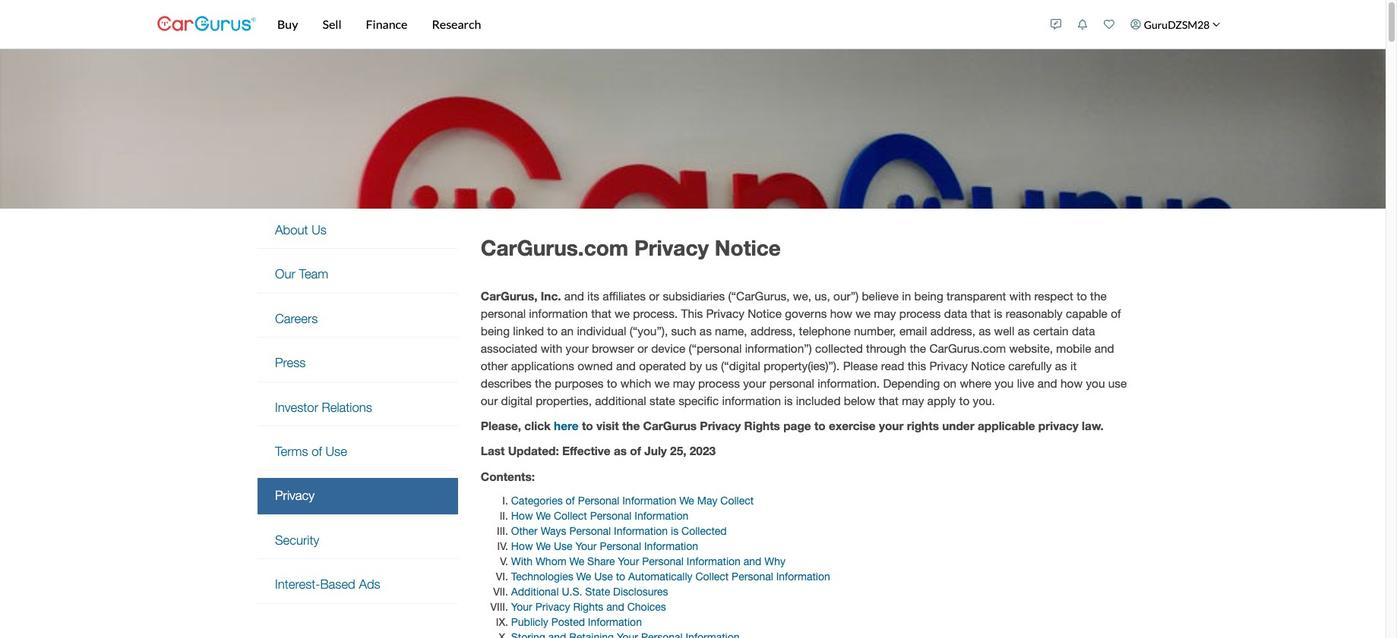 Task type: locate. For each thing, give the bounding box(es) containing it.
1 vertical spatial information
[[722, 394, 781, 408]]

sell button
[[310, 0, 354, 49]]

may down by
[[673, 377, 695, 391]]

the right visit
[[622, 420, 640, 433]]

whom
[[536, 556, 566, 568]]

information down "("digital"
[[722, 394, 781, 408]]

0 horizontal spatial process
[[698, 377, 740, 391]]

privacy up posted
[[535, 601, 570, 614]]

may down believe
[[874, 307, 896, 320]]

menu bar
[[256, 0, 1043, 49]]

your
[[575, 541, 597, 553], [618, 556, 639, 568], [511, 601, 532, 614]]

2 you from the left
[[1086, 377, 1105, 391]]

investor relations
[[275, 400, 372, 415]]

through
[[866, 342, 906, 355]]

of inside terms of use link
[[312, 444, 322, 460]]

0 horizontal spatial how
[[830, 307, 852, 320]]

investor
[[275, 400, 318, 415]]

with up reasonably
[[1009, 289, 1031, 303]]

personal down 'property(ies)").'
[[769, 377, 814, 391]]

0 vertical spatial data
[[944, 307, 967, 320]]

collect up ways
[[554, 510, 587, 522]]

0 horizontal spatial you
[[995, 377, 1014, 391]]

0 vertical spatial information
[[529, 307, 588, 320]]

here
[[554, 420, 579, 433]]

1 vertical spatial notice
[[748, 307, 782, 320]]

0 vertical spatial cargurus.com
[[481, 236, 628, 261]]

("personal
[[689, 342, 742, 355]]

1 vertical spatial with
[[541, 342, 562, 355]]

1 vertical spatial being
[[481, 324, 510, 338]]

your down an
[[566, 342, 589, 355]]

associated
[[481, 342, 538, 355]]

0 horizontal spatial that
[[591, 307, 611, 320]]

as left well
[[979, 324, 991, 338]]

information.
[[818, 377, 880, 391]]

your up publicly
[[511, 601, 532, 614]]

of right the terms
[[312, 444, 322, 460]]

gurudzsm28 button
[[1123, 3, 1228, 46]]

2023
[[690, 445, 716, 458]]

1 vertical spatial may
[[673, 377, 695, 391]]

research
[[432, 17, 481, 31]]

0 horizontal spatial your
[[566, 342, 589, 355]]

1 horizontal spatial data
[[1072, 324, 1095, 338]]

personal
[[481, 307, 526, 320], [769, 377, 814, 391]]

notice up ("cargurus,
[[715, 236, 781, 261]]

inc.
[[541, 289, 561, 303]]

privacy up "security"
[[275, 489, 315, 504]]

believe
[[862, 289, 899, 303]]

notice up where
[[971, 359, 1005, 373]]

depending
[[883, 377, 940, 391]]

information down "inc."
[[529, 307, 588, 320]]

personal down cargurus,
[[481, 307, 526, 320]]

1 horizontal spatial you
[[1086, 377, 1105, 391]]

subsidiaries
[[663, 289, 725, 303]]

2 horizontal spatial that
[[971, 307, 991, 320]]

0 horizontal spatial address,
[[751, 324, 796, 338]]

process
[[899, 307, 941, 320], [698, 377, 740, 391]]

to right page
[[814, 420, 826, 433]]

0 vertical spatial your
[[566, 342, 589, 355]]

how down it on the right of page
[[1061, 377, 1083, 391]]

research button
[[420, 0, 493, 49]]

may
[[697, 495, 718, 507]]

1 horizontal spatial how
[[1061, 377, 1083, 391]]

user icon image
[[1131, 19, 1141, 30]]

how we collect personal information link
[[511, 510, 689, 522]]

0 horizontal spatial use
[[326, 444, 347, 460]]

1 vertical spatial cargurus.com
[[929, 342, 1006, 355]]

1 vertical spatial process
[[698, 377, 740, 391]]

0 vertical spatial is
[[994, 307, 1002, 320]]

of up how we collect personal information 'link'
[[566, 495, 575, 507]]

0 horizontal spatial we
[[615, 307, 630, 320]]

being up associated
[[481, 324, 510, 338]]

respect
[[1034, 289, 1073, 303]]

cargurus.com up "inc."
[[481, 236, 628, 261]]

data down transparent
[[944, 307, 967, 320]]

your up share
[[575, 541, 597, 553]]

share
[[587, 556, 615, 568]]

2 horizontal spatial may
[[902, 394, 924, 408]]

1 vertical spatial how
[[511, 541, 533, 553]]

0 horizontal spatial personal
[[481, 307, 526, 320]]

1 vertical spatial how
[[1061, 377, 1083, 391]]

your down "("digital"
[[743, 377, 766, 391]]

that down transparent
[[971, 307, 991, 320]]

information")
[[745, 342, 812, 355]]

process up "email"
[[899, 307, 941, 320]]

1 horizontal spatial process
[[899, 307, 941, 320]]

address, right "email"
[[930, 324, 976, 338]]

careers link
[[257, 301, 458, 337]]

1 how from the top
[[511, 510, 533, 522]]

you left live on the bottom right
[[995, 377, 1014, 391]]

1 horizontal spatial that
[[879, 394, 899, 408]]

cargurus, inc.
[[481, 289, 561, 303]]

and
[[564, 289, 584, 303], [1095, 342, 1114, 355], [616, 359, 636, 373], [1038, 377, 1057, 391], [744, 556, 762, 568], [606, 601, 624, 614]]

("you"),
[[630, 324, 668, 338]]

0 vertical spatial may
[[874, 307, 896, 320]]

is up well
[[994, 307, 1002, 320]]

to left visit
[[582, 420, 593, 433]]

1 horizontal spatial use
[[554, 541, 573, 553]]

applications
[[511, 359, 574, 373]]

that down 'depending'
[[879, 394, 899, 408]]

contents:
[[481, 470, 535, 484]]

with up applications
[[541, 342, 562, 355]]

2 vertical spatial your
[[879, 420, 904, 433]]

0 vertical spatial your
[[575, 541, 597, 553]]

being right in
[[914, 289, 943, 303]]

relations
[[322, 400, 372, 415]]

1 horizontal spatial cargurus.com
[[929, 342, 1006, 355]]

carefully
[[1008, 359, 1052, 373]]

or down ("you"),
[[637, 342, 648, 355]]

publicly posted information link
[[511, 617, 642, 629]]

of inside and its affiliates or subsidiaries ("cargurus, we, us, our")   believe in being transparent with respect to the personal information that we process.   this privacy notice governs how we may process data that is reasonably capable of being   linked to an individual ("you"), such as name, address, telephone number, email address,   as well as certain data associated with your browser or device ("personal information")   collected through the cargurus.com website, mobile and other applications owned and operated   by us ("digital property(ies)"). please read this privacy notice carefully as it describes   the purposes to which we may process your personal information. depending on where you   live and how you use our digital properties, additional state specific information is   included below that may apply to you.
[[1111, 307, 1121, 320]]

use right the terms
[[326, 444, 347, 460]]

notice down ("cargurus,
[[748, 307, 782, 320]]

describes
[[481, 377, 532, 391]]

applicable
[[978, 420, 1035, 433]]

1 horizontal spatial or
[[649, 289, 660, 303]]

your
[[566, 342, 589, 355], [743, 377, 766, 391], [879, 420, 904, 433]]

0 horizontal spatial being
[[481, 324, 510, 338]]

how up with
[[511, 541, 533, 553]]

1 vertical spatial or
[[637, 342, 648, 355]]

1 horizontal spatial your
[[743, 377, 766, 391]]

as down visit
[[614, 445, 627, 458]]

how up the other
[[511, 510, 533, 522]]

0 vertical spatial collect
[[720, 495, 754, 507]]

privacy inside categories of personal information we may collect how we collect personal information other ways personal information is collected how we use your personal information with whom we share your personal information and why technologies we use to automatically collect personal information additional u.s. state disclosures your privacy rights and choices publicly posted information
[[535, 601, 570, 614]]

rights inside categories of personal information we may collect how we collect personal information other ways personal information is collected how we use your personal information with whom we share your personal information and why technologies we use to automatically collect personal information additional u.s. state disclosures your privacy rights and choices publicly posted information
[[573, 601, 603, 614]]

cargurus logo homepage link image
[[157, 3, 256, 46]]

collect right may
[[720, 495, 754, 507]]

your left rights
[[879, 420, 904, 433]]

you left the use
[[1086, 377, 1105, 391]]

as up ("personal
[[700, 324, 712, 338]]

1 horizontal spatial address,
[[930, 324, 976, 338]]

1 vertical spatial personal
[[769, 377, 814, 391]]

team
[[299, 267, 328, 282]]

to up disclosures
[[616, 571, 625, 583]]

please, click here to visit the cargurus privacy rights page to exercise your rights under applicable privacy law.
[[481, 420, 1104, 433]]

0 vertical spatial being
[[914, 289, 943, 303]]

email
[[899, 324, 927, 338]]

us
[[312, 223, 327, 238]]

we up number,
[[856, 307, 871, 320]]

0 horizontal spatial data
[[944, 307, 967, 320]]

interest-based ads link
[[257, 568, 458, 604]]

chevron down image
[[1213, 20, 1221, 28]]

to up additional
[[607, 377, 617, 391]]

and left its
[[564, 289, 584, 303]]

we down categories
[[536, 510, 551, 522]]

and right mobile
[[1095, 342, 1114, 355]]

use down ways
[[554, 541, 573, 553]]

menu containing about us
[[257, 213, 458, 604]]

and up which
[[616, 359, 636, 373]]

cargurus.com up where
[[929, 342, 1006, 355]]

being
[[914, 289, 943, 303], [481, 324, 510, 338]]

cargurus.com privacy notice
[[481, 236, 781, 261]]

privacy
[[634, 236, 709, 261], [706, 307, 744, 320], [929, 359, 968, 373], [700, 420, 741, 433], [275, 489, 315, 504], [535, 601, 570, 614]]

here link
[[554, 420, 582, 433]]

we up state
[[655, 377, 670, 391]]

2 vertical spatial collect
[[695, 571, 729, 583]]

0 horizontal spatial is
[[671, 525, 679, 538]]

0 horizontal spatial or
[[637, 342, 648, 355]]

1 vertical spatial your
[[743, 377, 766, 391]]

collected
[[815, 342, 863, 355]]

1 horizontal spatial rights
[[744, 420, 780, 433]]

our
[[275, 267, 295, 282]]

2 horizontal spatial your
[[879, 420, 904, 433]]

1 vertical spatial collect
[[554, 510, 587, 522]]

process down us
[[698, 377, 740, 391]]

that up individual
[[591, 307, 611, 320]]

1 horizontal spatial being
[[914, 289, 943, 303]]

privacy up on
[[929, 359, 968, 373]]

that
[[591, 307, 611, 320], [971, 307, 991, 320], [879, 394, 899, 408]]

0 vertical spatial rights
[[744, 420, 780, 433]]

the
[[1090, 289, 1107, 303], [910, 342, 926, 355], [535, 377, 551, 391], [622, 420, 640, 433]]

2 horizontal spatial is
[[994, 307, 1002, 320]]

we
[[615, 307, 630, 320], [856, 307, 871, 320], [655, 377, 670, 391]]

under
[[942, 420, 975, 433]]

is up please, click here to visit the cargurus privacy rights page to exercise your rights under applicable privacy law.
[[784, 394, 793, 408]]

to left you.
[[959, 394, 970, 408]]

click
[[524, 420, 551, 433]]

0 horizontal spatial with
[[541, 342, 562, 355]]

and its affiliates or subsidiaries ("cargurus, we, us, our")   believe in being transparent with respect to the personal information that we process.   this privacy notice governs how we may process data that is reasonably capable of being   linked to an individual ("you"), such as name, address, telephone number, email address,   as well as certain data associated with your browser or device ("personal information")   collected through the cargurus.com website, mobile and other applications owned and operated   by us ("digital property(ies)"). please read this privacy notice carefully as it describes   the purposes to which we may process your personal information. depending on where you   live and how you use our digital properties, additional state specific information is   included below that may apply to you.
[[481, 289, 1127, 408]]

you.
[[973, 394, 995, 408]]

0 horizontal spatial rights
[[573, 601, 603, 614]]

rights down the additional u.s. state disclosures "link"
[[573, 601, 603, 614]]

the down applications
[[535, 377, 551, 391]]

information
[[622, 495, 676, 507], [635, 510, 689, 522], [614, 525, 668, 538], [644, 541, 698, 553], [687, 556, 741, 568], [776, 571, 830, 583], [588, 617, 642, 629]]

disclosures
[[613, 586, 668, 598]]

address, up information") at the bottom right
[[751, 324, 796, 338]]

0 horizontal spatial may
[[673, 377, 695, 391]]

based
[[320, 578, 355, 593]]

rights left page
[[744, 420, 780, 433]]

collect
[[720, 495, 754, 507], [554, 510, 587, 522], [695, 571, 729, 583]]

certain
[[1033, 324, 1069, 338]]

posted
[[551, 617, 585, 629]]

1 horizontal spatial is
[[784, 394, 793, 408]]

we up the additional u.s. state disclosures "link"
[[576, 571, 591, 583]]

1 horizontal spatial may
[[874, 307, 896, 320]]

2 horizontal spatial use
[[594, 571, 613, 583]]

cargurus logo homepage link link
[[157, 3, 256, 46]]

2 vertical spatial is
[[671, 525, 679, 538]]

use
[[1108, 377, 1127, 391]]

security link
[[257, 523, 458, 559]]

2 address, from the left
[[930, 324, 976, 338]]

how down our")
[[830, 307, 852, 320]]

collect down collected
[[695, 571, 729, 583]]

personal
[[578, 495, 619, 507], [590, 510, 632, 522], [569, 525, 611, 538], [600, 541, 641, 553], [642, 556, 684, 568], [732, 571, 773, 583]]

2 vertical spatial use
[[594, 571, 613, 583]]

individual
[[577, 324, 626, 338]]

1 you from the left
[[995, 377, 1014, 391]]

owned
[[578, 359, 613, 373]]

we down affiliates
[[615, 307, 630, 320]]

operated
[[639, 359, 686, 373]]

your right share
[[618, 556, 639, 568]]

technologies
[[511, 571, 573, 583]]

data down the capable at the right of page
[[1072, 324, 1095, 338]]

or
[[649, 289, 660, 303], [637, 342, 648, 355]]

0 horizontal spatial cargurus.com
[[481, 236, 628, 261]]

july
[[644, 445, 667, 458]]

1 address, from the left
[[751, 324, 796, 338]]

1 horizontal spatial with
[[1009, 289, 1031, 303]]

or up process.
[[649, 289, 660, 303]]

about us
[[275, 223, 327, 238]]

1 vertical spatial is
[[784, 394, 793, 408]]

and left why
[[744, 556, 762, 568]]

menu
[[257, 213, 458, 604]]

1 vertical spatial your
[[618, 556, 639, 568]]

gurudzsm28 menu
[[1043, 3, 1228, 46]]

1 vertical spatial rights
[[573, 601, 603, 614]]

0 horizontal spatial your
[[511, 601, 532, 614]]

may down 'depending'
[[902, 394, 924, 408]]

0 vertical spatial how
[[830, 307, 852, 320]]

is left collected
[[671, 525, 679, 538]]

the up the capable at the right of page
[[1090, 289, 1107, 303]]

0 vertical spatial how
[[511, 510, 533, 522]]

of right the capable at the right of page
[[1111, 307, 1121, 320]]

rights
[[744, 420, 780, 433], [573, 601, 603, 614]]

use down share
[[594, 571, 613, 583]]

0 vertical spatial process
[[899, 307, 941, 320]]

2 horizontal spatial we
[[856, 307, 871, 320]]



Task type: vqa. For each thing, say whether or not it's contained in the screenshot.
1st Buying from the bottom of the page
no



Task type: describe. For each thing, give the bounding box(es) containing it.
reasonably
[[1006, 307, 1063, 320]]

as left it on the right of page
[[1055, 359, 1067, 373]]

1 vertical spatial data
[[1072, 324, 1095, 338]]

security
[[275, 533, 319, 548]]

("digital
[[721, 359, 760, 373]]

personal down how we collect personal information 'link'
[[569, 525, 611, 538]]

please
[[843, 359, 878, 373]]

additional
[[595, 394, 646, 408]]

interest-based ads
[[275, 578, 380, 593]]

u.s.
[[562, 586, 582, 598]]

technologies we use to automatically collect personal information link
[[511, 571, 830, 583]]

1 horizontal spatial we
[[655, 377, 670, 391]]

2 horizontal spatial your
[[618, 556, 639, 568]]

choices
[[627, 601, 666, 614]]

saved cars image
[[1104, 19, 1115, 30]]

our
[[481, 394, 498, 408]]

sell
[[322, 17, 342, 31]]

buy button
[[265, 0, 310, 49]]

("cargurus,
[[728, 289, 790, 303]]

digital
[[501, 394, 533, 408]]

cargurus
[[643, 420, 697, 433]]

of inside categories of personal information we may collect how we collect personal information other ways personal information is collected how we use your personal information with whom we share your personal information and why technologies we use to automatically collect personal information additional u.s. state disclosures your privacy rights and choices publicly posted information
[[566, 495, 575, 507]]

to left an
[[547, 324, 558, 338]]

state
[[650, 394, 675, 408]]

us,
[[815, 289, 830, 303]]

careers
[[275, 311, 318, 327]]

and right live on the bottom right
[[1038, 377, 1057, 391]]

please,
[[481, 420, 521, 433]]

0 vertical spatial notice
[[715, 236, 781, 261]]

terms of use
[[275, 444, 347, 460]]

2 vertical spatial may
[[902, 394, 924, 408]]

1 vertical spatial use
[[554, 541, 573, 553]]

how we use your personal information link
[[511, 541, 698, 553]]

categories of personal information we may collect how we collect personal information other ways personal information is collected how we use your personal information with whom we share your personal information and why technologies we use to automatically collect personal information additional u.s. state disclosures your privacy rights and choices publicly posted information
[[511, 495, 830, 629]]

terms
[[275, 444, 308, 460]]

automatically
[[628, 571, 693, 583]]

2 vertical spatial your
[[511, 601, 532, 614]]

open notifications image
[[1077, 19, 1088, 30]]

our team link
[[257, 257, 458, 293]]

0 vertical spatial with
[[1009, 289, 1031, 303]]

mobile
[[1056, 342, 1091, 355]]

linked
[[513, 324, 544, 338]]

last
[[481, 445, 505, 458]]

exercise
[[829, 420, 876, 433]]

device
[[651, 342, 685, 355]]

our")
[[834, 289, 859, 303]]

included
[[796, 394, 841, 408]]

affiliates
[[603, 289, 646, 303]]

as up website,
[[1018, 324, 1030, 338]]

ways
[[541, 525, 566, 538]]

last updated: effective as of july 25, 2023
[[481, 445, 716, 458]]

of left "july"
[[630, 445, 641, 458]]

purposes
[[555, 377, 604, 391]]

governs
[[785, 307, 827, 320]]

cargurus,
[[481, 289, 538, 303]]

live
[[1017, 377, 1034, 391]]

this
[[908, 359, 926, 373]]

categories
[[511, 495, 563, 507]]

about
[[275, 223, 308, 238]]

well
[[994, 324, 1015, 338]]

privacy inside menu
[[275, 489, 315, 504]]

privacy up '2023'
[[700, 420, 741, 433]]

1 horizontal spatial your
[[575, 541, 597, 553]]

finance button
[[354, 0, 420, 49]]

telephone
[[799, 324, 851, 338]]

about us link
[[257, 213, 458, 249]]

additional u.s. state disclosures link
[[511, 586, 668, 598]]

privacy up "name,"
[[706, 307, 744, 320]]

buy
[[277, 17, 298, 31]]

0 horizontal spatial information
[[529, 307, 588, 320]]

publicly
[[511, 617, 548, 629]]

where
[[960, 377, 991, 391]]

personal up how we collect personal information 'link'
[[578, 495, 619, 507]]

1 horizontal spatial personal
[[769, 377, 814, 391]]

we left may
[[679, 495, 694, 507]]

your privacy rights and choices link
[[511, 601, 666, 614]]

number,
[[854, 324, 896, 338]]

personal down why
[[732, 571, 773, 583]]

add a car review image
[[1051, 19, 1061, 30]]

by
[[689, 359, 702, 373]]

we up whom
[[536, 541, 551, 553]]

menu bar containing buy
[[256, 0, 1043, 49]]

effective
[[562, 445, 611, 458]]

we left share
[[569, 556, 584, 568]]

0 vertical spatial or
[[649, 289, 660, 303]]

website,
[[1009, 342, 1053, 355]]

privacy up subsidiaries
[[634, 236, 709, 261]]

terms of use link
[[257, 435, 458, 471]]

visit
[[596, 420, 619, 433]]

1 horizontal spatial information
[[722, 394, 781, 408]]

personal down other ways personal information is collected link
[[600, 541, 641, 553]]

apply
[[927, 394, 956, 408]]

finance
[[366, 17, 408, 31]]

to inside categories of personal information we may collect how we collect personal information other ways personal information is collected how we use your personal information with whom we share your personal information and why technologies we use to automatically collect personal information additional u.s. state disclosures your privacy rights and choices publicly posted information
[[616, 571, 625, 583]]

personal up automatically
[[642, 556, 684, 568]]

this
[[681, 307, 703, 320]]

privacy
[[1038, 420, 1079, 433]]

an
[[561, 324, 574, 338]]

state
[[585, 586, 610, 598]]

in
[[902, 289, 911, 303]]

with whom we share your personal information and why link
[[511, 556, 786, 568]]

other ways personal information is collected link
[[511, 525, 727, 538]]

is inside categories of personal information we may collect how we collect personal information other ways personal information is collected how we use your personal information with whom we share your personal information and why technologies we use to automatically collect personal information additional u.s. state disclosures your privacy rights and choices publicly posted information
[[671, 525, 679, 538]]

interest-
[[275, 578, 320, 593]]

2 how from the top
[[511, 541, 533, 553]]

and down state
[[606, 601, 624, 614]]

name,
[[715, 324, 747, 338]]

personal up other ways personal information is collected link
[[590, 510, 632, 522]]

the up "this"
[[910, 342, 926, 355]]

page
[[783, 420, 811, 433]]

to up the capable at the right of page
[[1077, 289, 1087, 303]]

transparent
[[947, 289, 1006, 303]]

2 vertical spatial notice
[[971, 359, 1005, 373]]

0 vertical spatial personal
[[481, 307, 526, 320]]

properties,
[[536, 394, 592, 408]]

browser
[[592, 342, 634, 355]]

0 vertical spatial use
[[326, 444, 347, 460]]

it
[[1071, 359, 1077, 373]]

why
[[764, 556, 786, 568]]

our team
[[275, 267, 328, 282]]

cargurus.com inside and its affiliates or subsidiaries ("cargurus, we, us, our")   believe in being transparent with respect to the personal information that we process.   this privacy notice governs how we may process data that is reasonably capable of being   linked to an individual ("you"), such as name, address, telephone number, email address,   as well as certain data associated with your browser or device ("personal information")   collected through the cargurus.com website, mobile and other applications owned and operated   by us ("digital property(ies)"). please read this privacy notice carefully as it describes   the purposes to which we may process your personal information. depending on where you   live and how you use our digital properties, additional state specific information is   included below that may apply to you.
[[929, 342, 1006, 355]]



